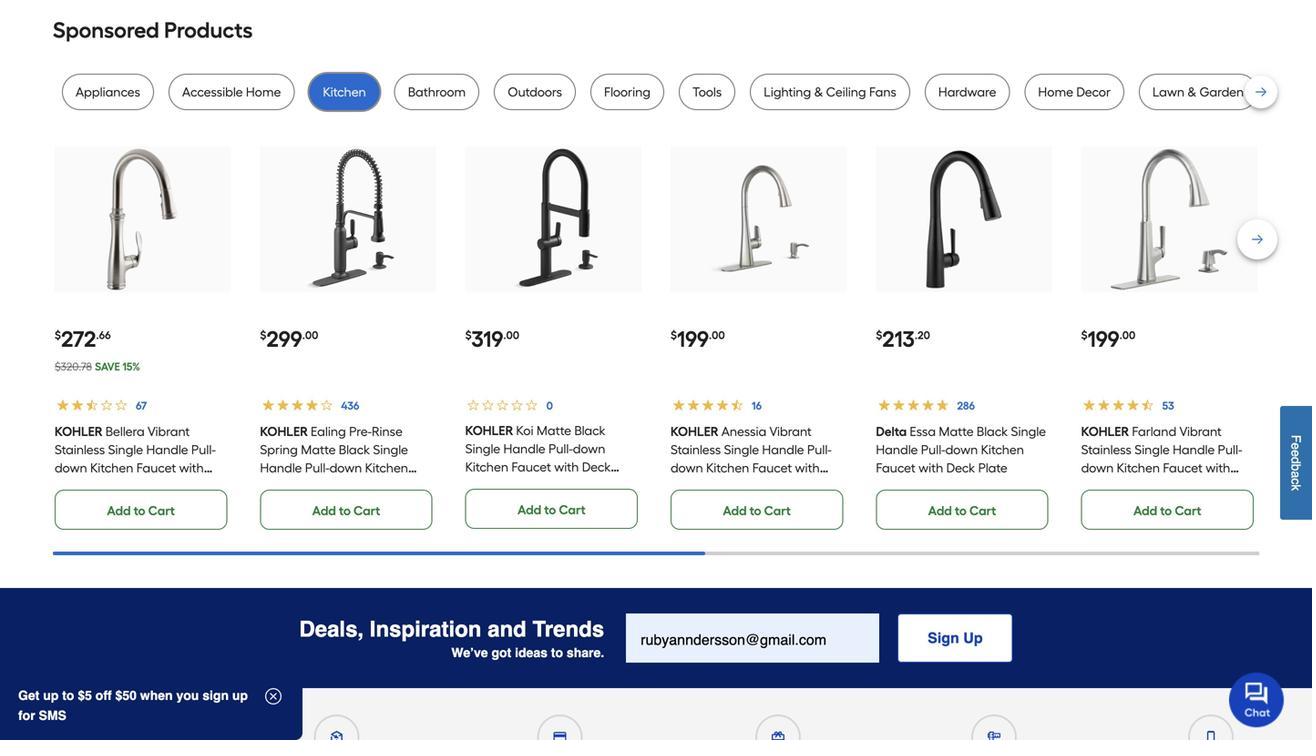 Task type: describe. For each thing, give the bounding box(es) containing it.
.00 for anessia
[[709, 329, 725, 342]]

soap for farland
[[1172, 479, 1203, 495]]

272 list item
[[55, 147, 231, 531]]

ealing
[[311, 424, 346, 440]]

delta essa matte black single handle pull-down kitchen faucet with deck plate image
[[894, 149, 1035, 290]]

accessible
[[182, 84, 243, 100]]

$ for farland vibrant stainless single handle pull- down kitchen faucet with deck plate and soap dispenser included
[[1081, 329, 1088, 342]]

add for ealing pre-rinse spring matte black single handle pull-down kitchen faucet with deck plate and soap dispenser included
[[312, 504, 336, 519]]

lawn
[[1153, 84, 1185, 100]]

plate for essa matte black single handle pull-down kitchen faucet with deck plate
[[978, 461, 1008, 476]]

sign up button
[[898, 614, 1013, 664]]

you
[[176, 689, 199, 704]]

deck for koi matte black single handle pull-down kitchen faucet with deck plate and soap dispenser included
[[582, 460, 611, 475]]

add for essa matte black single handle pull-down kitchen faucet with deck plate
[[928, 504, 952, 519]]

lawn & garden
[[1153, 84, 1244, 100]]

inspiration
[[370, 617, 482, 642]]

bathroom
[[408, 84, 466, 100]]

to inside get up to $5 off $50 when you sign up for sms
[[62, 689, 74, 704]]

kitchen for farland vibrant stainless single handle pull- down kitchen faucet with deck plate and soap dispenser included
[[1117, 461, 1160, 476]]

to for bellera
[[134, 504, 145, 519]]

1 e from the top
[[1289, 443, 1304, 450]]

and inside deals, inspiration and trends we've got ideas to share.
[[488, 617, 527, 642]]

Email Address email field
[[626, 614, 880, 664]]

$320.78
[[55, 361, 92, 374]]

add to cart for koi
[[518, 503, 586, 518]]

cart for essa matte black single handle pull-down kitchen faucet with deck plate
[[970, 504, 996, 519]]

down for anessia vibrant stainless single handle pull- down kitchen faucet with deck plate and soap dispenser included
[[671, 461, 703, 476]]

b
[[1289, 464, 1304, 471]]

213 list item
[[876, 147, 1052, 531]]

decor
[[1077, 84, 1111, 100]]

$ 272 .66
[[55, 326, 111, 353]]

flooring
[[604, 84, 651, 100]]

add to cart for anessia
[[723, 504, 791, 519]]

kohler for ealing pre-rinse spring matte black single handle pull-down kitchen faucet with deck plate and soap dispenser included
[[260, 424, 308, 440]]

d
[[1289, 457, 1304, 464]]

add to cart for farland
[[1134, 504, 1202, 519]]

ceiling
[[826, 84, 866, 100]]

included for farland vibrant stainless single handle pull- down kitchen faucet with deck plate and soap dispenser included
[[1142, 497, 1192, 513]]

anessia vibrant stainless single handle pull- down kitchen faucet with deck plate and soap dispenser included
[[671, 424, 832, 513]]

$5
[[78, 689, 92, 704]]

and for farland vibrant stainless single handle pull- down kitchen faucet with deck plate and soap dispenser included
[[1146, 479, 1169, 495]]

anessia
[[722, 424, 767, 440]]

to for koi
[[544, 503, 556, 518]]

handle inside ealing pre-rinse spring matte black single handle pull-down kitchen faucet with deck plate and soap dispenser included
[[260, 461, 302, 476]]

with for farland
[[1206, 461, 1231, 476]]

lighting
[[764, 84, 811, 100]]

$ 319 .00
[[465, 326, 519, 353]]

add to cart link for anessia
[[671, 490, 843, 531]]

kitchen for bellera vibrant stainless single handle pull- down kitchen faucet with deck plate
[[90, 461, 133, 476]]

handle for koi
[[504, 442, 546, 457]]

kohler koi matte black single handle pull-down kitchen faucet with deck plate and soap dispenser included image
[[483, 149, 624, 290]]

2 up from the left
[[232, 689, 248, 704]]

319 list item
[[465, 147, 642, 530]]

sms
[[39, 709, 66, 724]]

plate inside ealing pre-rinse spring matte black single handle pull-down kitchen faucet with deck plate and soap dispenser included
[[362, 479, 392, 495]]

share.
[[567, 646, 604, 661]]

get
[[18, 689, 40, 704]]

cart for koi matte black single handle pull-down kitchen faucet with deck plate and soap dispenser included
[[559, 503, 586, 518]]

2 e from the top
[[1289, 450, 1304, 457]]

credit card image
[[554, 732, 566, 741]]

single inside ealing pre-rinse spring matte black single handle pull-down kitchen faucet with deck plate and soap dispenser included
[[373, 443, 408, 458]]

1 199 list item from the left
[[671, 147, 847, 531]]

black for 213
[[977, 424, 1008, 440]]

2 199 list item from the left
[[1081, 147, 1258, 531]]

sign
[[203, 689, 229, 704]]

garden
[[1200, 84, 1244, 100]]

soap inside ealing pre-rinse spring matte black single handle pull-down kitchen faucet with deck plate and soap dispenser included
[[260, 497, 290, 513]]

$ 299 .00
[[260, 326, 318, 353]]

faucet for bellera
[[136, 461, 176, 476]]

272
[[61, 326, 96, 353]]

farland vibrant stainless single handle pull- down kitchen faucet with deck plate and soap dispenser included
[[1081, 424, 1243, 513]]

home decor
[[1038, 84, 1111, 100]]

appliances
[[76, 84, 140, 100]]

kohler farland vibrant stainless single handle pull-down kitchen faucet with deck plate and soap dispenser included image
[[1099, 149, 1240, 290]]

spring
[[260, 443, 298, 458]]

199 for anessia vibrant stainless single handle pull- down kitchen faucet with deck plate and soap dispenser included
[[677, 326, 709, 353]]

to for essa
[[955, 504, 967, 519]]

to for ealing
[[339, 504, 351, 519]]

f e e d b a c k button
[[1280, 406, 1312, 520]]

single for essa matte black single handle pull-down kitchen faucet with deck plate
[[1011, 424, 1046, 440]]

ideas
[[515, 646, 548, 661]]

$ 213 .20
[[876, 326, 930, 353]]

fans
[[869, 84, 897, 100]]

hardware
[[939, 84, 997, 100]]

down for farland vibrant stainless single handle pull- down kitchen faucet with deck plate and soap dispenser included
[[1081, 461, 1114, 476]]

to for anessia
[[750, 504, 762, 519]]

f
[[1289, 435, 1304, 443]]

off
[[95, 689, 112, 704]]

trends
[[533, 617, 604, 642]]

deck inside ealing pre-rinse spring matte black single handle pull-down kitchen faucet with deck plate and soap dispenser included
[[331, 479, 359, 495]]

add to cart link for bellera
[[55, 490, 227, 531]]

handle for farland
[[1173, 443, 1215, 458]]

with inside ealing pre-rinse spring matte black single handle pull-down kitchen faucet with deck plate and soap dispenser included
[[303, 479, 327, 495]]

we've
[[451, 646, 488, 661]]

koi
[[516, 423, 534, 439]]

bellera vibrant stainless single handle pull- down kitchen faucet with deck plate
[[55, 424, 216, 495]]

.00 for ealing
[[302, 329, 318, 342]]

add to cart link for ealing
[[260, 490, 433, 531]]

farland
[[1132, 424, 1177, 440]]

& for lawn
[[1188, 84, 1197, 100]]

handle for essa
[[876, 443, 918, 458]]

kohler for anessia vibrant stainless single handle pull- down kitchen faucet with deck plate and soap dispenser included
[[671, 424, 719, 440]]

single for koi matte black single handle pull-down kitchen faucet with deck plate and soap dispenser included
[[465, 442, 500, 457]]

pull- for bellera vibrant stainless single handle pull- down kitchen faucet with deck plate
[[191, 443, 216, 458]]

add for farland vibrant stainless single handle pull- down kitchen faucet with deck plate and soap dispenser included
[[1134, 504, 1158, 519]]

cart for bellera vibrant stainless single handle pull- down kitchen faucet with deck plate
[[148, 504, 175, 519]]

kohler for koi matte black single handle pull-down kitchen faucet with deck plate and soap dispenser included
[[465, 423, 513, 439]]

stainless for bellera
[[55, 443, 105, 458]]

handle for anessia
[[762, 443, 804, 458]]

included inside ealing pre-rinse spring matte black single handle pull-down kitchen faucet with deck plate and soap dispenser included
[[354, 497, 404, 513]]

matte inside ealing pre-rinse spring matte black single handle pull-down kitchen faucet with deck plate and soap dispenser included
[[301, 443, 336, 458]]

plate for anessia vibrant stainless single handle pull- down kitchen faucet with deck plate and soap dispenser included
[[703, 479, 732, 495]]

and for koi matte black single handle pull-down kitchen faucet with deck plate and soap dispenser included
[[498, 478, 521, 494]]

kitchen inside ealing pre-rinse spring matte black single handle pull-down kitchen faucet with deck plate and soap dispenser included
[[365, 461, 408, 476]]

sponsored products
[[53, 17, 253, 43]]

kohler bellera vibrant stainless single handle pull-down kitchen faucet with deck plate image
[[72, 149, 213, 290]]

213
[[882, 326, 915, 353]]

pull- for anessia vibrant stainless single handle pull- down kitchen faucet with deck plate and soap dispenser included
[[807, 443, 832, 458]]

faucet for koi
[[512, 460, 551, 475]]

bellera
[[105, 424, 145, 440]]

cart for anessia vibrant stainless single handle pull- down kitchen faucet with deck plate and soap dispenser included
[[764, 504, 791, 519]]

deals, inspiration and trends we've got ideas to share.
[[299, 617, 604, 661]]

kitchen for essa matte black single handle pull-down kitchen faucet with deck plate
[[981, 443, 1024, 458]]

$ for anessia vibrant stainless single handle pull- down kitchen faucet with deck plate and soap dispenser included
[[671, 329, 677, 342]]

$320.78 save 15%
[[55, 361, 140, 374]]

faucet for anessia
[[753, 461, 792, 476]]

c
[[1289, 479, 1304, 485]]

add to cart for essa
[[928, 504, 996, 519]]

ealing pre-rinse spring matte black single handle pull-down kitchen faucet with deck plate and soap dispenser included
[[260, 424, 418, 513]]

dispenser for koi matte black single handle pull-down kitchen faucet with deck plate and soap dispenser included
[[558, 478, 615, 494]]



Task type: locate. For each thing, give the bounding box(es) containing it.
kitchen inside bellera vibrant stainless single handle pull- down kitchen faucet with deck plate
[[90, 461, 133, 476]]

single for farland vibrant stainless single handle pull- down kitchen faucet with deck plate and soap dispenser included
[[1135, 443, 1170, 458]]

.00
[[302, 329, 318, 342], [503, 329, 519, 342], [709, 329, 725, 342], [1120, 329, 1136, 342]]

add to cart link inside 319 list item
[[465, 489, 638, 530]]

1 .00 from the left
[[302, 329, 318, 342]]

1 horizontal spatial vibrant
[[770, 424, 812, 440]]

up right sign
[[232, 689, 248, 704]]

faucet for essa
[[876, 461, 916, 476]]

faucet down the bellera at bottom left
[[136, 461, 176, 476]]

1 199 from the left
[[677, 326, 709, 353]]

.66
[[96, 329, 111, 342]]

black down pre-
[[339, 443, 370, 458]]

add down essa matte black single handle pull-down kitchen faucet with deck plate
[[928, 504, 952, 519]]

pull- inside anessia vibrant stainless single handle pull- down kitchen faucet with deck plate and soap dispenser included
[[807, 443, 832, 458]]

soap inside anessia vibrant stainless single handle pull- down kitchen faucet with deck plate and soap dispenser included
[[761, 479, 792, 495]]

kitchen inside farland vibrant stainless single handle pull- down kitchen faucet with deck plate and soap dispenser included
[[1117, 461, 1160, 476]]

faucet inside bellera vibrant stainless single handle pull- down kitchen faucet with deck plate
[[136, 461, 176, 476]]

add to cart
[[518, 503, 586, 518], [107, 504, 175, 519], [312, 504, 380, 519], [723, 504, 791, 519], [928, 504, 996, 519], [1134, 504, 1202, 519]]

kohler for bellera vibrant stainless single handle pull- down kitchen faucet with deck plate
[[55, 424, 103, 440]]

add to cart link for koi
[[465, 489, 638, 530]]

to inside 272 list item
[[134, 504, 145, 519]]

kitchen inside koi matte black single handle pull-down kitchen faucet with deck plate and soap dispenser included
[[465, 460, 509, 475]]

stainless inside anessia vibrant stainless single handle pull- down kitchen faucet with deck plate and soap dispenser included
[[671, 443, 721, 458]]

0 horizontal spatial vibrant
[[148, 424, 190, 440]]

accessible home
[[182, 84, 281, 100]]

faucet down koi
[[512, 460, 551, 475]]

vibrant for anessia
[[770, 424, 812, 440]]

single for anessia vibrant stainless single handle pull- down kitchen faucet with deck plate and soap dispenser included
[[724, 443, 759, 458]]

black inside essa matte black single handle pull-down kitchen faucet with deck plate
[[977, 424, 1008, 440]]

e up d
[[1289, 443, 1304, 450]]

single inside bellera vibrant stainless single handle pull- down kitchen faucet with deck plate
[[108, 443, 143, 458]]

kitchen for koi matte black single handle pull-down kitchen faucet with deck plate and soap dispenser included
[[465, 460, 509, 475]]

kohler for farland vibrant stainless single handle pull- down kitchen faucet with deck plate and soap dispenser included
[[1081, 424, 1129, 440]]

add to cart link down essa matte black single handle pull-down kitchen faucet with deck plate
[[876, 490, 1049, 531]]

vibrant inside bellera vibrant stainless single handle pull- down kitchen faucet with deck plate
[[148, 424, 190, 440]]

1 stainless from the left
[[55, 443, 105, 458]]

vibrant inside anessia vibrant stainless single handle pull- down kitchen faucet with deck plate and soap dispenser included
[[770, 424, 812, 440]]

koi matte black single handle pull-down kitchen faucet with deck plate and soap dispenser included
[[465, 423, 615, 512]]

.00 for farland
[[1120, 329, 1136, 342]]

faucet down delta
[[876, 461, 916, 476]]

3 stainless from the left
[[1081, 443, 1132, 458]]

delta
[[876, 424, 907, 440]]

soap down spring
[[260, 497, 290, 513]]

add down "ealing"
[[312, 504, 336, 519]]

1 horizontal spatial 199
[[1088, 326, 1120, 353]]

outdoors
[[508, 84, 562, 100]]

add to cart down farland
[[1134, 504, 1202, 519]]

5 $ from the left
[[876, 329, 882, 342]]

to inside 319 list item
[[544, 503, 556, 518]]

mobile image
[[1205, 732, 1218, 741]]

vibrant
[[148, 424, 190, 440], [770, 424, 812, 440], [1180, 424, 1222, 440]]

included inside koi matte black single handle pull-down kitchen faucet with deck plate and soap dispenser included
[[465, 496, 515, 512]]

deck for anessia vibrant stainless single handle pull- down kitchen faucet with deck plate and soap dispenser included
[[671, 479, 700, 495]]

black for 319
[[574, 423, 606, 439]]

included for koi matte black single handle pull-down kitchen faucet with deck plate and soap dispenser included
[[465, 496, 515, 512]]

save
[[95, 361, 120, 374]]

up up sms
[[43, 689, 59, 704]]

chat invite button image
[[1229, 673, 1285, 728]]

and
[[498, 478, 521, 494], [395, 479, 418, 495], [735, 479, 758, 495], [1146, 479, 1169, 495], [488, 617, 527, 642]]

$ inside $ 299 .00
[[260, 329, 266, 342]]

stainless for anessia
[[671, 443, 721, 458]]

$ inside $ 213 .20
[[876, 329, 882, 342]]

stainless for farland
[[1081, 443, 1132, 458]]

add to cart link for farland
[[1081, 490, 1254, 531]]

sign
[[928, 630, 960, 647]]

deck inside bellera vibrant stainless single handle pull- down kitchen faucet with deck plate
[[55, 479, 83, 495]]

2 home from the left
[[1038, 84, 1074, 100]]

handle inside anessia vibrant stainless single handle pull- down kitchen faucet with deck plate and soap dispenser included
[[762, 443, 804, 458]]

black inside ealing pre-rinse spring matte black single handle pull-down kitchen faucet with deck plate and soap dispenser included
[[339, 443, 370, 458]]

.20
[[915, 329, 930, 342]]

dispenser for anessia vibrant stainless single handle pull- down kitchen faucet with deck plate and soap dispenser included
[[671, 497, 728, 513]]

0 horizontal spatial black
[[339, 443, 370, 458]]

add down anessia
[[723, 504, 747, 519]]

vibrant for farland
[[1180, 424, 1222, 440]]

2 $ 199 .00 from the left
[[1081, 326, 1136, 353]]

2 vibrant from the left
[[770, 424, 812, 440]]

299
[[266, 326, 302, 353]]

add to cart link for essa
[[876, 490, 1049, 531]]

add inside 213 list item
[[928, 504, 952, 519]]

k
[[1289, 485, 1304, 491]]

6 $ from the left
[[1081, 329, 1088, 342]]

add to cart link inside 272 list item
[[55, 490, 227, 531]]

down inside bellera vibrant stainless single handle pull- down kitchen faucet with deck plate
[[55, 461, 87, 476]]

lighting & ceiling fans
[[764, 84, 897, 100]]

matte for 319
[[537, 423, 571, 439]]

1 $ 199 .00 from the left
[[671, 326, 725, 353]]

single for bellera vibrant stainless single handle pull- down kitchen faucet with deck plate
[[108, 443, 143, 458]]

and up got
[[488, 617, 527, 642]]

add to cart link down farland
[[1081, 490, 1254, 531]]

matte
[[537, 423, 571, 439], [939, 424, 974, 440], [301, 443, 336, 458]]

$ 199 .00 for anessia
[[671, 326, 725, 353]]

deck inside koi matte black single handle pull-down kitchen faucet with deck plate and soap dispenser included
[[582, 460, 611, 475]]

faucet for farland
[[1163, 461, 1203, 476]]

included inside farland vibrant stainless single handle pull- down kitchen faucet with deck plate and soap dispenser included
[[1142, 497, 1192, 513]]

2 $ from the left
[[260, 329, 266, 342]]

deck inside farland vibrant stainless single handle pull- down kitchen faucet with deck plate and soap dispenser included
[[1081, 479, 1110, 495]]

matte inside essa matte black single handle pull-down kitchen faucet with deck plate
[[939, 424, 974, 440]]

3 $ from the left
[[465, 329, 472, 342]]

essa
[[910, 424, 936, 440]]

$ for koi matte black single handle pull-down kitchen faucet with deck plate and soap dispenser included
[[465, 329, 472, 342]]

pre-
[[349, 424, 372, 440]]

handle
[[504, 442, 546, 457], [146, 443, 188, 458], [762, 443, 804, 458], [876, 443, 918, 458], [1173, 443, 1215, 458], [260, 461, 302, 476]]

add to cart down essa matte black single handle pull-down kitchen faucet with deck plate
[[928, 504, 996, 519]]

add to cart down bellera vibrant stainless single handle pull- down kitchen faucet with deck plate at the left of the page
[[107, 504, 175, 519]]

to inside deals, inspiration and trends we've got ideas to share.
[[551, 646, 563, 661]]

kohler left koi
[[465, 423, 513, 439]]

kohler left anessia
[[671, 424, 719, 440]]

$ inside $ 272 .66
[[55, 329, 61, 342]]

faucet inside ealing pre-rinse spring matte black single handle pull-down kitchen faucet with deck plate and soap dispenser included
[[260, 479, 300, 495]]

cart inside 319 list item
[[559, 503, 586, 518]]

down for koi matte black single handle pull-down kitchen faucet with deck plate and soap dispenser included
[[573, 442, 606, 457]]

4 .00 from the left
[[1120, 329, 1136, 342]]

and inside farland vibrant stainless single handle pull- down kitchen faucet with deck plate and soap dispenser included
[[1146, 479, 1169, 495]]

f e e d b a c k
[[1289, 435, 1304, 491]]

faucet down anessia
[[753, 461, 792, 476]]

add to cart link down koi
[[465, 489, 638, 530]]

plate for koi matte black single handle pull-down kitchen faucet with deck plate and soap dispenser included
[[465, 478, 495, 494]]

and down anessia
[[735, 479, 758, 495]]

for
[[18, 709, 35, 724]]

home
[[246, 84, 281, 100], [1038, 84, 1074, 100]]

and for anessia vibrant stainless single handle pull- down kitchen faucet with deck plate and soap dispenser included
[[735, 479, 758, 495]]

1 up from the left
[[43, 689, 59, 704]]

and inside koi matte black single handle pull-down kitchen faucet with deck plate and soap dispenser included
[[498, 478, 521, 494]]

get up to $5 off $50 when you sign up for sms
[[18, 689, 248, 724]]

to
[[544, 503, 556, 518], [134, 504, 145, 519], [339, 504, 351, 519], [750, 504, 762, 519], [955, 504, 967, 519], [1160, 504, 1172, 519], [551, 646, 563, 661], [62, 689, 74, 704]]

kitchen for anessia vibrant stainless single handle pull- down kitchen faucet with deck plate and soap dispenser included
[[706, 461, 749, 476]]

1 $ from the left
[[55, 329, 61, 342]]

1 horizontal spatial black
[[574, 423, 606, 439]]

add to cart down koi
[[518, 503, 586, 518]]

plate for bellera vibrant stainless single handle pull- down kitchen faucet with deck plate
[[87, 479, 116, 495]]

down inside anessia vibrant stainless single handle pull- down kitchen faucet with deck plate and soap dispenser included
[[671, 461, 703, 476]]

included for anessia vibrant stainless single handle pull- down kitchen faucet with deck plate and soap dispenser included
[[731, 497, 781, 513]]

2 horizontal spatial vibrant
[[1180, 424, 1222, 440]]

handle inside bellera vibrant stainless single handle pull- down kitchen faucet with deck plate
[[146, 443, 188, 458]]

sponsored
[[53, 17, 159, 43]]

add for koi matte black single handle pull-down kitchen faucet with deck plate and soap dispenser included
[[518, 503, 542, 518]]

and down koi
[[498, 478, 521, 494]]

$ for ealing pre-rinse spring matte black single handle pull-down kitchen faucet with deck plate and soap dispenser included
[[260, 329, 266, 342]]

add
[[518, 503, 542, 518], [107, 504, 131, 519], [312, 504, 336, 519], [723, 504, 747, 519], [928, 504, 952, 519], [1134, 504, 1158, 519]]

$ for essa matte black single handle pull-down kitchen faucet with deck plate
[[876, 329, 882, 342]]

matte inside koi matte black single handle pull-down kitchen faucet with deck plate and soap dispenser included
[[537, 423, 571, 439]]

single inside anessia vibrant stainless single handle pull- down kitchen faucet with deck plate and soap dispenser included
[[724, 443, 759, 458]]

cart
[[559, 503, 586, 518], [148, 504, 175, 519], [354, 504, 380, 519], [764, 504, 791, 519], [970, 504, 996, 519], [1175, 504, 1202, 519]]

when
[[140, 689, 173, 704]]

stainless inside farland vibrant stainless single handle pull- down kitchen faucet with deck plate and soap dispenser included
[[1081, 443, 1132, 458]]

add to cart for bellera
[[107, 504, 175, 519]]

home left the decor
[[1038, 84, 1074, 100]]

add down koi
[[518, 503, 542, 518]]

add to cart for ealing
[[312, 504, 380, 519]]

plate inside essa matte black single handle pull-down kitchen faucet with deck plate
[[978, 461, 1008, 476]]

black right essa
[[977, 424, 1008, 440]]

add to cart inside 213 list item
[[928, 504, 996, 519]]

plate for farland vibrant stainless single handle pull- down kitchen faucet with deck plate and soap dispenser included
[[1113, 479, 1143, 495]]

.00 for koi
[[503, 329, 519, 342]]

pull- inside essa matte black single handle pull-down kitchen faucet with deck plate
[[921, 443, 946, 458]]

pull- inside bellera vibrant stainless single handle pull- down kitchen faucet with deck plate
[[191, 443, 216, 458]]

1 home from the left
[[246, 84, 281, 100]]

soap for anessia
[[761, 479, 792, 495]]

soap inside koi matte black single handle pull-down kitchen faucet with deck plate and soap dispenser included
[[524, 478, 555, 494]]

with inside bellera vibrant stainless single handle pull- down kitchen faucet with deck plate
[[179, 461, 204, 476]]

2 .00 from the left
[[503, 329, 519, 342]]

0 horizontal spatial up
[[43, 689, 59, 704]]

single inside essa matte black single handle pull-down kitchen faucet with deck plate
[[1011, 424, 1046, 440]]

faucet inside anessia vibrant stainless single handle pull- down kitchen faucet with deck plate and soap dispenser included
[[753, 461, 792, 476]]

with for bellera
[[179, 461, 204, 476]]

sign up
[[928, 630, 983, 647]]

0 horizontal spatial stainless
[[55, 443, 105, 458]]

3 vibrant from the left
[[1180, 424, 1222, 440]]

199 for farland vibrant stainless single handle pull- down kitchen faucet with deck plate and soap dispenser included
[[1088, 326, 1120, 353]]

dispenser for farland vibrant stainless single handle pull- down kitchen faucet with deck plate and soap dispenser included
[[1081, 497, 1139, 513]]

soap down koi
[[524, 478, 555, 494]]

included inside anessia vibrant stainless single handle pull- down kitchen faucet with deck plate and soap dispenser included
[[731, 497, 781, 513]]

kitchen inside essa matte black single handle pull-down kitchen faucet with deck plate
[[981, 443, 1024, 458]]

pull- inside koi matte black single handle pull-down kitchen faucet with deck plate and soap dispenser included
[[549, 442, 573, 457]]

down
[[573, 442, 606, 457], [946, 443, 978, 458], [55, 461, 87, 476], [330, 461, 362, 476], [671, 461, 703, 476], [1081, 461, 1114, 476]]

plate inside koi matte black single handle pull-down kitchen faucet with deck plate and soap dispenser included
[[465, 478, 495, 494]]

e
[[1289, 443, 1304, 450], [1289, 450, 1304, 457]]

to for farland
[[1160, 504, 1172, 519]]

single inside farland vibrant stainless single handle pull- down kitchen faucet with deck plate and soap dispenser included
[[1135, 443, 1170, 458]]

dispenser inside farland vibrant stainless single handle pull- down kitchen faucet with deck plate and soap dispenser included
[[1081, 497, 1139, 513]]

cart for farland vibrant stainless single handle pull- down kitchen faucet with deck plate and soap dispenser included
[[1175, 504, 1202, 519]]

rinse
[[372, 424, 403, 440]]

a
[[1289, 471, 1304, 479]]

kohler up spring
[[260, 424, 308, 440]]

0 horizontal spatial 199 list item
[[671, 147, 847, 531]]

2 horizontal spatial black
[[977, 424, 1008, 440]]

add to cart down anessia
[[723, 504, 791, 519]]

got
[[492, 646, 511, 661]]

2 stainless from the left
[[671, 443, 721, 458]]

0 horizontal spatial home
[[246, 84, 281, 100]]

kohler left farland
[[1081, 424, 1129, 440]]

soap for koi
[[524, 478, 555, 494]]

pickup image
[[330, 732, 343, 741]]

to inside 299 list item
[[339, 504, 351, 519]]

deck
[[582, 460, 611, 475], [947, 461, 975, 476], [55, 479, 83, 495], [331, 479, 359, 495], [671, 479, 700, 495], [1081, 479, 1110, 495]]

black right koi
[[574, 423, 606, 439]]

matte right koi
[[537, 423, 571, 439]]

$ 199 .00 for farland
[[1081, 326, 1136, 353]]

deck for farland vibrant stainless single handle pull- down kitchen faucet with deck plate and soap dispenser included
[[1081, 479, 1110, 495]]

.00 inside $ 299 .00
[[302, 329, 318, 342]]

add to cart link down anessia
[[671, 490, 843, 531]]

add inside 299 list item
[[312, 504, 336, 519]]

add for bellera vibrant stainless single handle pull- down kitchen faucet with deck plate
[[107, 504, 131, 519]]

down inside ealing pre-rinse spring matte black single handle pull-down kitchen faucet with deck plate and soap dispenser included
[[330, 461, 362, 476]]

4 $ from the left
[[671, 329, 677, 342]]

gift card image
[[772, 732, 784, 741]]

with inside farland vibrant stainless single handle pull- down kitchen faucet with deck plate and soap dispenser included
[[1206, 461, 1231, 476]]

vibrant right farland
[[1180, 424, 1222, 440]]

pull- inside ealing pre-rinse spring matte black single handle pull-down kitchen faucet with deck plate and soap dispenser included
[[305, 461, 330, 476]]

1 horizontal spatial stainless
[[671, 443, 721, 458]]

add to cart inside 272 list item
[[107, 504, 175, 519]]

and inside anessia vibrant stainless single handle pull- down kitchen faucet with deck plate and soap dispenser included
[[735, 479, 758, 495]]

add to cart inside 299 list item
[[312, 504, 380, 519]]

faucet
[[512, 460, 551, 475], [136, 461, 176, 476], [753, 461, 792, 476], [876, 461, 916, 476], [1163, 461, 1203, 476], [260, 479, 300, 495]]

with inside essa matte black single handle pull-down kitchen faucet with deck plate
[[919, 461, 944, 476]]

kohler ealing pre-rinse spring matte black single handle pull-down kitchen faucet with deck plate and soap dispenser included image
[[278, 149, 419, 290]]

1 horizontal spatial 199 list item
[[1081, 147, 1258, 531]]

deck inside essa matte black single handle pull-down kitchen faucet with deck plate
[[947, 461, 975, 476]]

down inside essa matte black single handle pull-down kitchen faucet with deck plate
[[946, 443, 978, 458]]

soap down farland
[[1172, 479, 1203, 495]]

$ 199 .00
[[671, 326, 725, 353], [1081, 326, 1136, 353]]

3 .00 from the left
[[709, 329, 725, 342]]

products
[[164, 17, 253, 43]]

tools
[[693, 84, 722, 100]]

$
[[55, 329, 61, 342], [260, 329, 266, 342], [465, 329, 472, 342], [671, 329, 677, 342], [876, 329, 882, 342], [1081, 329, 1088, 342]]

home right the accessible
[[246, 84, 281, 100]]

1 horizontal spatial $ 199 .00
[[1081, 326, 1136, 353]]

add to cart link inside 213 list item
[[876, 490, 1049, 531]]

soap inside farland vibrant stainless single handle pull- down kitchen faucet with deck plate and soap dispenser included
[[1172, 479, 1203, 495]]

1 horizontal spatial home
[[1038, 84, 1074, 100]]

deals,
[[299, 617, 364, 642]]

faucet down farland
[[1163, 461, 1203, 476]]

soap down anessia
[[761, 479, 792, 495]]

1 & from the left
[[814, 84, 823, 100]]

2 horizontal spatial stainless
[[1081, 443, 1132, 458]]

319
[[472, 326, 503, 353]]

essa matte black single handle pull-down kitchen faucet with deck plate
[[876, 424, 1046, 476]]

kohler anessia vibrant stainless single handle pull-down kitchen faucet with deck plate and soap dispenser included image
[[688, 149, 829, 290]]

down inside farland vibrant stainless single handle pull- down kitchen faucet with deck plate and soap dispenser included
[[1081, 461, 1114, 476]]

matte down "ealing"
[[301, 443, 336, 458]]

add to cart link down pre-
[[260, 490, 433, 531]]

15%
[[122, 361, 140, 374]]

and down farland
[[1146, 479, 1169, 495]]

add to cart down pre-
[[312, 504, 380, 519]]

vibrant inside farland vibrant stainless single handle pull- down kitchen faucet with deck plate and soap dispenser included
[[1180, 424, 1222, 440]]

plate inside anessia vibrant stainless single handle pull- down kitchen faucet with deck plate and soap dispenser included
[[703, 479, 732, 495]]

299 list item
[[260, 147, 436, 531]]

faucet inside essa matte black single handle pull-down kitchen faucet with deck plate
[[876, 461, 916, 476]]

to inside 213 list item
[[955, 504, 967, 519]]

plate inside bellera vibrant stainless single handle pull- down kitchen faucet with deck plate
[[87, 479, 116, 495]]

2 199 from the left
[[1088, 326, 1120, 353]]

kohler inside 272 list item
[[55, 424, 103, 440]]

add down farland
[[1134, 504, 1158, 519]]

up
[[964, 630, 983, 647]]

kohler
[[465, 423, 513, 439], [55, 424, 103, 440], [260, 424, 308, 440], [671, 424, 719, 440], [1081, 424, 1129, 440]]

vibrant right the bellera at bottom left
[[148, 424, 190, 440]]

down for essa matte black single handle pull-down kitchen faucet with deck plate
[[946, 443, 978, 458]]

pull- for essa matte black single handle pull-down kitchen faucet with deck plate
[[921, 443, 946, 458]]

199 list item
[[671, 147, 847, 531], [1081, 147, 1258, 531]]

with for koi
[[554, 460, 579, 475]]

matte right essa
[[939, 424, 974, 440]]

faucet down spring
[[260, 479, 300, 495]]

matte for 213
[[939, 424, 974, 440]]

199
[[677, 326, 709, 353], [1088, 326, 1120, 353]]

0 horizontal spatial $ 199 .00
[[671, 326, 725, 353]]

included
[[465, 496, 515, 512], [354, 497, 404, 513], [731, 497, 781, 513], [1142, 497, 1192, 513]]

&
[[814, 84, 823, 100], [1188, 84, 1197, 100]]

1 vibrant from the left
[[148, 424, 190, 440]]

2 & from the left
[[1188, 84, 1197, 100]]

with for anessia
[[795, 461, 820, 476]]

with inside koi matte black single handle pull-down kitchen faucet with deck plate and soap dispenser included
[[554, 460, 579, 475]]

kohler left the bellera at bottom left
[[55, 424, 103, 440]]

kohler inside 299 list item
[[260, 424, 308, 440]]

add down bellera vibrant stainless single handle pull- down kitchen faucet with deck plate at the left of the page
[[107, 504, 131, 519]]

cart inside 213 list item
[[970, 504, 996, 519]]

add to cart link down the bellera at bottom left
[[55, 490, 227, 531]]

vibrant for bellera
[[148, 424, 190, 440]]

0 horizontal spatial 199
[[677, 326, 709, 353]]

dispenser inside koi matte black single handle pull-down kitchen faucet with deck plate and soap dispenser included
[[558, 478, 615, 494]]

with inside anessia vibrant stainless single handle pull- down kitchen faucet with deck plate and soap dispenser included
[[795, 461, 820, 476]]

dimensions image
[[988, 732, 1001, 741]]

vibrant right anessia
[[770, 424, 812, 440]]

0 horizontal spatial &
[[814, 84, 823, 100]]

$50
[[115, 689, 137, 704]]

cart inside 299 list item
[[354, 504, 380, 519]]

black
[[574, 423, 606, 439], [977, 424, 1008, 440], [339, 443, 370, 458]]

0 horizontal spatial matte
[[301, 443, 336, 458]]

& for lighting
[[814, 84, 823, 100]]

kohler inside 319 list item
[[465, 423, 513, 439]]

with for essa
[[919, 461, 944, 476]]

deck for essa matte black single handle pull-down kitchen faucet with deck plate
[[947, 461, 975, 476]]

1 horizontal spatial matte
[[537, 423, 571, 439]]

$ inside $ 319 .00
[[465, 329, 472, 342]]

pull- for koi matte black single handle pull-down kitchen faucet with deck plate and soap dispenser included
[[549, 442, 573, 457]]

& right lawn
[[1188, 84, 1197, 100]]

and inside ealing pre-rinse spring matte black single handle pull-down kitchen faucet with deck plate and soap dispenser included
[[395, 479, 418, 495]]

.00 inside $ 319 .00
[[503, 329, 519, 342]]

1 horizontal spatial &
[[1188, 84, 1197, 100]]

faucet inside koi matte black single handle pull-down kitchen faucet with deck plate and soap dispenser included
[[512, 460, 551, 475]]

dispenser inside anessia vibrant stainless single handle pull- down kitchen faucet with deck plate and soap dispenser included
[[671, 497, 728, 513]]

handle for bellera
[[146, 443, 188, 458]]

add for anessia vibrant stainless single handle pull- down kitchen faucet with deck plate and soap dispenser included
[[723, 504, 747, 519]]

add to cart link
[[465, 489, 638, 530], [55, 490, 227, 531], [260, 490, 433, 531], [671, 490, 843, 531], [876, 490, 1049, 531], [1081, 490, 1254, 531]]

dispenser inside ealing pre-rinse spring matte black single handle pull-down kitchen faucet with deck plate and soap dispenser included
[[294, 497, 351, 513]]

& left the ceiling in the top right of the page
[[814, 84, 823, 100]]

plate inside farland vibrant stainless single handle pull- down kitchen faucet with deck plate and soap dispenser included
[[1113, 479, 1143, 495]]

handle inside koi matte black single handle pull-down kitchen faucet with deck plate and soap dispenser included
[[504, 442, 546, 457]]

e up b
[[1289, 450, 1304, 457]]

with
[[554, 460, 579, 475], [179, 461, 204, 476], [795, 461, 820, 476], [919, 461, 944, 476], [1206, 461, 1231, 476], [303, 479, 327, 495]]

sign up form
[[626, 614, 1013, 664]]

1 horizontal spatial up
[[232, 689, 248, 704]]

cart for ealing pre-rinse spring matte black single handle pull-down kitchen faucet with deck plate and soap dispenser included
[[354, 504, 380, 519]]

pull-
[[549, 442, 573, 457], [191, 443, 216, 458], [807, 443, 832, 458], [921, 443, 946, 458], [1218, 443, 1243, 458], [305, 461, 330, 476]]

add to cart link inside 299 list item
[[260, 490, 433, 531]]

cart inside 272 list item
[[148, 504, 175, 519]]

down for bellera vibrant stainless single handle pull- down kitchen faucet with deck plate
[[55, 461, 87, 476]]

and down rinse
[[395, 479, 418, 495]]

add to cart inside 319 list item
[[518, 503, 586, 518]]

2 horizontal spatial matte
[[939, 424, 974, 440]]



Task type: vqa. For each thing, say whether or not it's contained in the screenshot.
Snowflake
no



